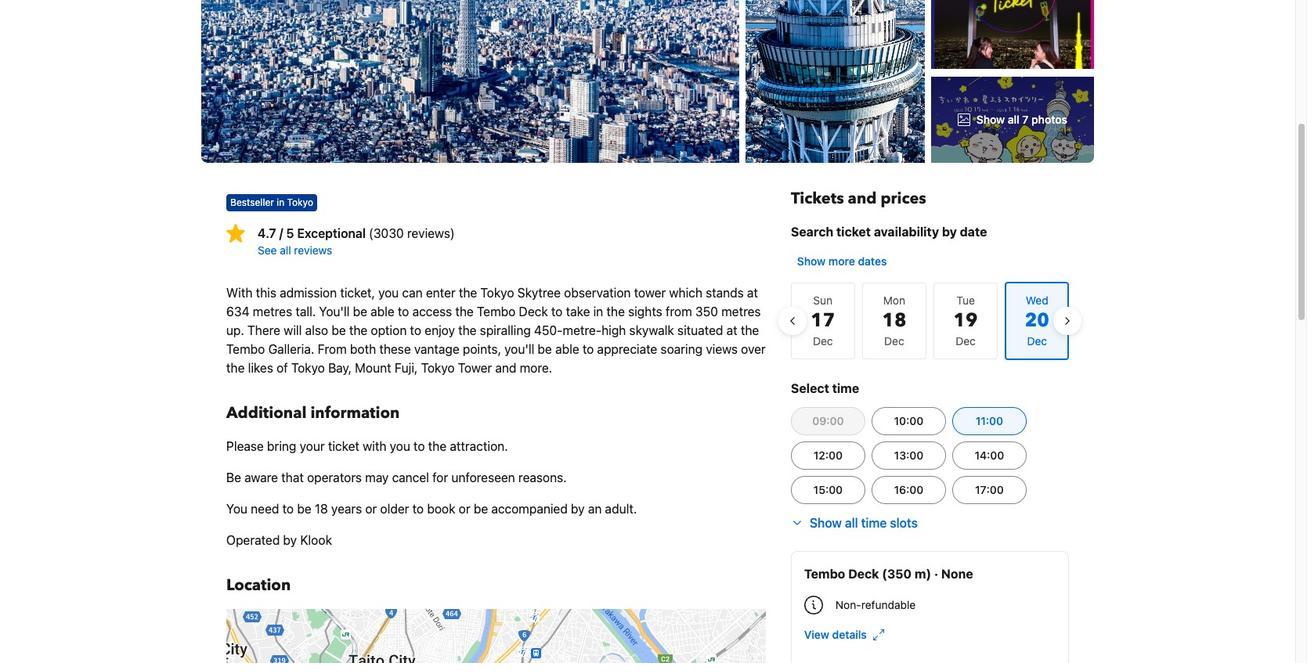 Task type: describe. For each thing, give the bounding box(es) containing it.
tokyo down the vantage
[[421, 361, 455, 375]]

vantage
[[414, 342, 460, 357]]

you inside with this admission ticket, you can enter the tokyo skytree observation tower which stands at 634 metres tall. you'll be able to access the tembo deck to take in the sights from 350 metres up. there will also be the option to enjoy the spiralling 450-metre-high skywalk situated at the tembo galleria. from both these vantage points, you'll be able to appreciate soaring views over the likes of tokyo bay, mount fuji, tokyo tower and more.
[[378, 286, 399, 300]]

deck inside with this admission ticket, you can enter the tokyo skytree observation tower which stands at 634 metres tall. you'll be able to access the tembo deck to take in the sights from 350 metres up. there will also be the option to enjoy the spiralling 450-metre-high skywalk situated at the tembo galleria. from both these vantage points, you'll be able to appreciate soaring views over the likes of tokyo bay, mount fuji, tokyo tower and more.
[[519, 305, 548, 319]]

be down 'you'll'
[[332, 324, 346, 338]]

additional
[[226, 403, 307, 424]]

bestseller in tokyo
[[230, 197, 313, 208]]

details
[[833, 628, 867, 642]]

book
[[427, 502, 456, 516]]

aware
[[245, 471, 278, 485]]

for
[[433, 471, 448, 485]]

location
[[226, 575, 291, 596]]

the up both
[[349, 324, 368, 338]]

also
[[305, 324, 328, 338]]

reviews)
[[407, 226, 455, 241]]

operated
[[226, 534, 280, 548]]

to left book
[[413, 502, 424, 516]]

bay,
[[328, 361, 352, 375]]

with
[[226, 286, 253, 300]]

(3030
[[369, 226, 404, 241]]

10:00
[[894, 414, 924, 428]]

634
[[226, 305, 250, 319]]

search ticket availability by date
[[791, 225, 988, 239]]

will
[[284, 324, 302, 338]]

refundable
[[862, 599, 916, 612]]

1 or from the left
[[365, 502, 377, 516]]

to up "cancel"
[[414, 440, 425, 454]]

to right need
[[283, 502, 294, 516]]

additional information
[[226, 403, 400, 424]]

points,
[[463, 342, 501, 357]]

0 vertical spatial at
[[747, 286, 758, 300]]

non-
[[836, 599, 862, 612]]

views
[[706, 342, 738, 357]]

availability
[[874, 225, 939, 239]]

skytree
[[518, 286, 561, 300]]

be down unforeseen
[[474, 502, 488, 516]]

dec for 18
[[885, 335, 905, 348]]

1 horizontal spatial ticket
[[837, 225, 871, 239]]

situated
[[678, 324, 724, 338]]

more
[[829, 255, 855, 268]]

operators
[[307, 471, 362, 485]]

tembo deck (350 m) · none
[[805, 567, 974, 581]]

19
[[954, 308, 978, 334]]

ticket,
[[340, 286, 375, 300]]

you'll
[[505, 342, 535, 357]]

7
[[1023, 113, 1029, 126]]

select
[[791, 382, 830, 396]]

the down the enter at the left
[[456, 305, 474, 319]]

stands
[[706, 286, 744, 300]]

sights
[[628, 305, 663, 319]]

the up the for
[[428, 440, 447, 454]]

0 vertical spatial and
[[848, 188, 877, 209]]

1 horizontal spatial able
[[556, 342, 580, 357]]

tue
[[957, 294, 975, 307]]

you'll
[[319, 305, 350, 319]]

the up points,
[[458, 324, 477, 338]]

tower
[[458, 361, 492, 375]]

1 vertical spatial 18
[[315, 502, 328, 516]]

13:00
[[895, 449, 924, 462]]

need
[[251, 502, 279, 516]]

12:00
[[814, 449, 843, 462]]

see
[[258, 244, 277, 257]]

be down that
[[297, 502, 312, 516]]

16:00
[[894, 483, 924, 497]]

17
[[811, 308, 836, 334]]

see all reviews button
[[258, 243, 766, 259]]

m)
[[915, 567, 932, 581]]

show for show all 7 photos
[[977, 113, 1005, 126]]

take
[[566, 305, 590, 319]]

tower
[[634, 286, 666, 300]]

you need to be 18 years or older to book or be accompanied by an adult.
[[226, 502, 637, 516]]

the left likes
[[226, 361, 245, 375]]

to down can
[[398, 305, 409, 319]]

be down the 450-
[[538, 342, 552, 357]]

fuji,
[[395, 361, 418, 375]]

be aware that operators may cancel for unforeseen reasons.
[[226, 471, 567, 485]]

with this admission ticket, you can enter the tokyo skytree observation tower which stands at 634 metres tall. you'll be able to access the tembo deck to take in the sights from 350 metres up. there will also be the option to enjoy the spiralling 450-metre-high skywalk situated at the tembo galleria. from both these vantage points, you'll be able to appreciate soaring views over the likes of tokyo bay, mount fuji, tokyo tower and more.
[[226, 286, 766, 375]]

and inside with this admission ticket, you can enter the tokyo skytree observation tower which stands at 634 metres tall. you'll be able to access the tembo deck to take in the sights from 350 metres up. there will also be the option to enjoy the spiralling 450-metre-high skywalk situated at the tembo galleria. from both these vantage points, you'll be able to appreciate soaring views over the likes of tokyo bay, mount fuji, tokyo tower and more.
[[496, 361, 517, 375]]

2 vertical spatial by
[[283, 534, 297, 548]]

18 inside region
[[883, 308, 907, 334]]

17:00
[[976, 483, 1004, 497]]

metre-
[[563, 324, 602, 338]]

0 vertical spatial able
[[371, 305, 395, 319]]

mon 18 dec
[[883, 294, 907, 348]]

time inside button
[[862, 516, 887, 530]]

1 vertical spatial by
[[571, 502, 585, 516]]

reasons.
[[519, 471, 567, 485]]

bring
[[267, 440, 296, 454]]

tall.
[[296, 305, 316, 319]]

soaring
[[661, 342, 703, 357]]

(350
[[882, 567, 912, 581]]

to down metre-
[[583, 342, 594, 357]]

the up over
[[741, 324, 759, 338]]

show all 7 photos
[[977, 113, 1068, 126]]

to up the 450-
[[551, 305, 563, 319]]

you
[[226, 502, 248, 516]]

show all time slots
[[810, 516, 918, 530]]

0 vertical spatial tembo
[[477, 305, 516, 319]]

galleria.
[[268, 342, 314, 357]]

exceptional
[[297, 226, 366, 241]]

tokyo down galleria.
[[291, 361, 325, 375]]

can
[[402, 286, 423, 300]]

adult.
[[605, 502, 637, 516]]



Task type: locate. For each thing, give the bounding box(es) containing it.
in down observation at the top of the page
[[594, 305, 604, 319]]

0 horizontal spatial time
[[833, 382, 860, 396]]

or right book
[[459, 502, 471, 516]]

all inside 4.7 / 5 exceptional (3030 reviews) see all reviews
[[280, 244, 291, 257]]

1 horizontal spatial deck
[[849, 567, 879, 581]]

sun
[[814, 294, 833, 307]]

3 dec from the left
[[956, 335, 976, 348]]

dec down 17
[[813, 335, 833, 348]]

klook
[[300, 534, 332, 548]]

of
[[277, 361, 288, 375]]

admission
[[280, 286, 337, 300]]

ticket
[[837, 225, 871, 239], [328, 440, 360, 454]]

mount
[[355, 361, 391, 375]]

all for show all time slots
[[845, 516, 858, 530]]

to
[[398, 305, 409, 319], [551, 305, 563, 319], [410, 324, 422, 338], [583, 342, 594, 357], [414, 440, 425, 454], [283, 502, 294, 516], [413, 502, 424, 516]]

1 horizontal spatial metres
[[722, 305, 761, 319]]

dec inside 'mon 18 dec'
[[885, 335, 905, 348]]

be
[[226, 471, 241, 485]]

1 dec from the left
[[813, 335, 833, 348]]

1 vertical spatial ticket
[[328, 440, 360, 454]]

15:00
[[814, 483, 843, 497]]

1 metres from the left
[[253, 305, 292, 319]]

this
[[256, 286, 277, 300]]

both
[[350, 342, 376, 357]]

5
[[286, 226, 294, 241]]

be
[[353, 305, 367, 319], [332, 324, 346, 338], [538, 342, 552, 357], [297, 502, 312, 516], [474, 502, 488, 516]]

deck
[[519, 305, 548, 319], [849, 567, 879, 581]]

mon
[[884, 294, 906, 307]]

0 vertical spatial ticket
[[837, 225, 871, 239]]

11:00
[[976, 414, 1004, 428]]

in inside with this admission ticket, you can enter the tokyo skytree observation tower which stands at 634 metres tall. you'll be able to access the tembo deck to take in the sights from 350 metres up. there will also be the option to enjoy the spiralling 450-metre-high skywalk situated at the tembo galleria. from both these vantage points, you'll be able to appreciate soaring views over the likes of tokyo bay, mount fuji, tokyo tower and more.
[[594, 305, 604, 319]]

an
[[588, 502, 602, 516]]

attraction.
[[450, 440, 508, 454]]

time left slots on the bottom right
[[862, 516, 887, 530]]

1 horizontal spatial all
[[845, 516, 858, 530]]

in right bestseller
[[277, 197, 285, 208]]

region containing 17
[[779, 276, 1082, 367]]

0 vertical spatial deck
[[519, 305, 548, 319]]

0 horizontal spatial in
[[277, 197, 285, 208]]

14:00
[[975, 449, 1005, 462]]

spiralling
[[480, 324, 531, 338]]

skywalk
[[630, 324, 674, 338]]

show
[[977, 113, 1005, 126], [798, 255, 826, 268], [810, 516, 842, 530]]

and down "you'll"
[[496, 361, 517, 375]]

bestseller
[[230, 197, 274, 208]]

able down metre-
[[556, 342, 580, 357]]

and left 'prices'
[[848, 188, 877, 209]]

0 horizontal spatial 18
[[315, 502, 328, 516]]

0 horizontal spatial deck
[[519, 305, 548, 319]]

1 horizontal spatial or
[[459, 502, 471, 516]]

show down '15:00'
[[810, 516, 842, 530]]

0 vertical spatial time
[[833, 382, 860, 396]]

all inside button
[[845, 516, 858, 530]]

1 vertical spatial in
[[594, 305, 604, 319]]

show inside show more dates button
[[798, 255, 826, 268]]

dec for 19
[[956, 335, 976, 348]]

2 vertical spatial tembo
[[805, 567, 846, 581]]

may
[[365, 471, 389, 485]]

map region
[[226, 610, 766, 664]]

1 vertical spatial show
[[798, 255, 826, 268]]

0 horizontal spatial by
[[283, 534, 297, 548]]

dec down mon
[[885, 335, 905, 348]]

all for show all 7 photos
[[1008, 113, 1020, 126]]

tembo up 'non-'
[[805, 567, 846, 581]]

tickets and prices
[[791, 188, 927, 209]]

show left 7
[[977, 113, 1005, 126]]

deck down skytree
[[519, 305, 548, 319]]

1 horizontal spatial dec
[[885, 335, 905, 348]]

1 horizontal spatial time
[[862, 516, 887, 530]]

region
[[779, 276, 1082, 367]]

up.
[[226, 324, 244, 338]]

by left an
[[571, 502, 585, 516]]

2 horizontal spatial by
[[942, 225, 957, 239]]

350
[[696, 305, 718, 319]]

4.7
[[258, 226, 276, 241]]

1 horizontal spatial in
[[594, 305, 604, 319]]

high
[[602, 324, 626, 338]]

tembo down up.
[[226, 342, 265, 357]]

dec down 19 on the right
[[956, 335, 976, 348]]

show more dates
[[798, 255, 887, 268]]

18 down mon
[[883, 308, 907, 334]]

1 vertical spatial deck
[[849, 567, 879, 581]]

dec inside sun 17 dec
[[813, 335, 833, 348]]

these
[[379, 342, 411, 357]]

show all time slots button
[[791, 514, 918, 533]]

dec
[[813, 335, 833, 348], [885, 335, 905, 348], [956, 335, 976, 348]]

1 horizontal spatial tembo
[[477, 305, 516, 319]]

2 or from the left
[[459, 502, 471, 516]]

all down / at the top of the page
[[280, 244, 291, 257]]

prices
[[881, 188, 927, 209]]

0 vertical spatial show
[[977, 113, 1005, 126]]

deck up non-refundable at bottom
[[849, 567, 879, 581]]

metres down stands
[[722, 305, 761, 319]]

show down search
[[798, 255, 826, 268]]

2 vertical spatial all
[[845, 516, 858, 530]]

1 horizontal spatial 18
[[883, 308, 907, 334]]

the up high
[[607, 305, 625, 319]]

1 vertical spatial all
[[280, 244, 291, 257]]

1 vertical spatial you
[[390, 440, 410, 454]]

view details
[[805, 628, 867, 642]]

you right with
[[390, 440, 410, 454]]

0 horizontal spatial able
[[371, 305, 395, 319]]

at up the views
[[727, 324, 738, 338]]

at right stands
[[747, 286, 758, 300]]

and
[[848, 188, 877, 209], [496, 361, 517, 375]]

older
[[380, 502, 409, 516]]

more.
[[520, 361, 553, 375]]

slots
[[890, 516, 918, 530]]

please bring your ticket with you to the attraction.
[[226, 440, 508, 454]]

by left date at the top right
[[942, 225, 957, 239]]

reviews
[[294, 244, 332, 257]]

or left older
[[365, 502, 377, 516]]

2 vertical spatial show
[[810, 516, 842, 530]]

none
[[942, 567, 974, 581]]

1 horizontal spatial and
[[848, 188, 877, 209]]

view
[[805, 628, 830, 642]]

2 dec from the left
[[885, 335, 905, 348]]

show inside show all time slots button
[[810, 516, 842, 530]]

years
[[331, 502, 362, 516]]

dates
[[858, 255, 887, 268]]

from
[[318, 342, 347, 357]]

metres
[[253, 305, 292, 319], [722, 305, 761, 319]]

select time
[[791, 382, 860, 396]]

1 horizontal spatial by
[[571, 502, 585, 516]]

1 horizontal spatial at
[[747, 286, 758, 300]]

able
[[371, 305, 395, 319], [556, 342, 580, 357]]

ticket left with
[[328, 440, 360, 454]]

which
[[669, 286, 703, 300]]

0 horizontal spatial metres
[[253, 305, 292, 319]]

operated by klook
[[226, 534, 332, 548]]

able up option
[[371, 305, 395, 319]]

dec inside tue 19 dec
[[956, 335, 976, 348]]

with
[[363, 440, 387, 454]]

the
[[459, 286, 477, 300], [456, 305, 474, 319], [607, 305, 625, 319], [349, 324, 368, 338], [458, 324, 477, 338], [741, 324, 759, 338], [226, 361, 245, 375], [428, 440, 447, 454]]

tue 19 dec
[[954, 294, 978, 348]]

please
[[226, 440, 264, 454]]

show for show more dates
[[798, 255, 826, 268]]

you
[[378, 286, 399, 300], [390, 440, 410, 454]]

0 horizontal spatial dec
[[813, 335, 833, 348]]

by left klook
[[283, 534, 297, 548]]

1 vertical spatial able
[[556, 342, 580, 357]]

to left enjoy
[[410, 324, 422, 338]]

over
[[741, 342, 766, 357]]

or
[[365, 502, 377, 516], [459, 502, 471, 516]]

0 horizontal spatial all
[[280, 244, 291, 257]]

show for show all time slots
[[810, 516, 842, 530]]

0 vertical spatial all
[[1008, 113, 1020, 126]]

/
[[279, 226, 283, 241]]

dec for 17
[[813, 335, 833, 348]]

you left can
[[378, 286, 399, 300]]

1 vertical spatial tembo
[[226, 342, 265, 357]]

0 horizontal spatial and
[[496, 361, 517, 375]]

enter
[[426, 286, 456, 300]]

0 horizontal spatial tembo
[[226, 342, 265, 357]]

0 horizontal spatial at
[[727, 324, 738, 338]]

be down ticket,
[[353, 305, 367, 319]]

information
[[311, 403, 400, 424]]

0 horizontal spatial ticket
[[328, 440, 360, 454]]

time right select
[[833, 382, 860, 396]]

2 horizontal spatial tembo
[[805, 567, 846, 581]]

2 metres from the left
[[722, 305, 761, 319]]

1 vertical spatial and
[[496, 361, 517, 375]]

observation
[[564, 286, 631, 300]]

tokyo up 5
[[287, 197, 313, 208]]

time
[[833, 382, 860, 396], [862, 516, 887, 530]]

18 left years at the bottom left of the page
[[315, 502, 328, 516]]

tokyo up spiralling
[[481, 286, 514, 300]]

tickets
[[791, 188, 844, 209]]

at
[[747, 286, 758, 300], [727, 324, 738, 338]]

2 horizontal spatial dec
[[956, 335, 976, 348]]

0 vertical spatial you
[[378, 286, 399, 300]]

0 vertical spatial by
[[942, 225, 957, 239]]

1 vertical spatial time
[[862, 516, 887, 530]]

by
[[942, 225, 957, 239], [571, 502, 585, 516], [283, 534, 297, 548]]

metres down this
[[253, 305, 292, 319]]

tembo up spiralling
[[477, 305, 516, 319]]

non-refundable
[[836, 599, 916, 612]]

your
[[300, 440, 325, 454]]

0 vertical spatial 18
[[883, 308, 907, 334]]

·
[[935, 567, 939, 581]]

1 vertical spatial at
[[727, 324, 738, 338]]

0 vertical spatial in
[[277, 197, 285, 208]]

sun 17 dec
[[811, 294, 836, 348]]

show more dates button
[[791, 248, 894, 276]]

enjoy
[[425, 324, 455, 338]]

the right the enter at the left
[[459, 286, 477, 300]]

ticket up show more dates
[[837, 225, 871, 239]]

0 horizontal spatial or
[[365, 502, 377, 516]]

all left slots on the bottom right
[[845, 516, 858, 530]]

2 horizontal spatial all
[[1008, 113, 1020, 126]]

all left 7
[[1008, 113, 1020, 126]]



Task type: vqa. For each thing, say whether or not it's contained in the screenshot.
'Show more dates' button
yes



